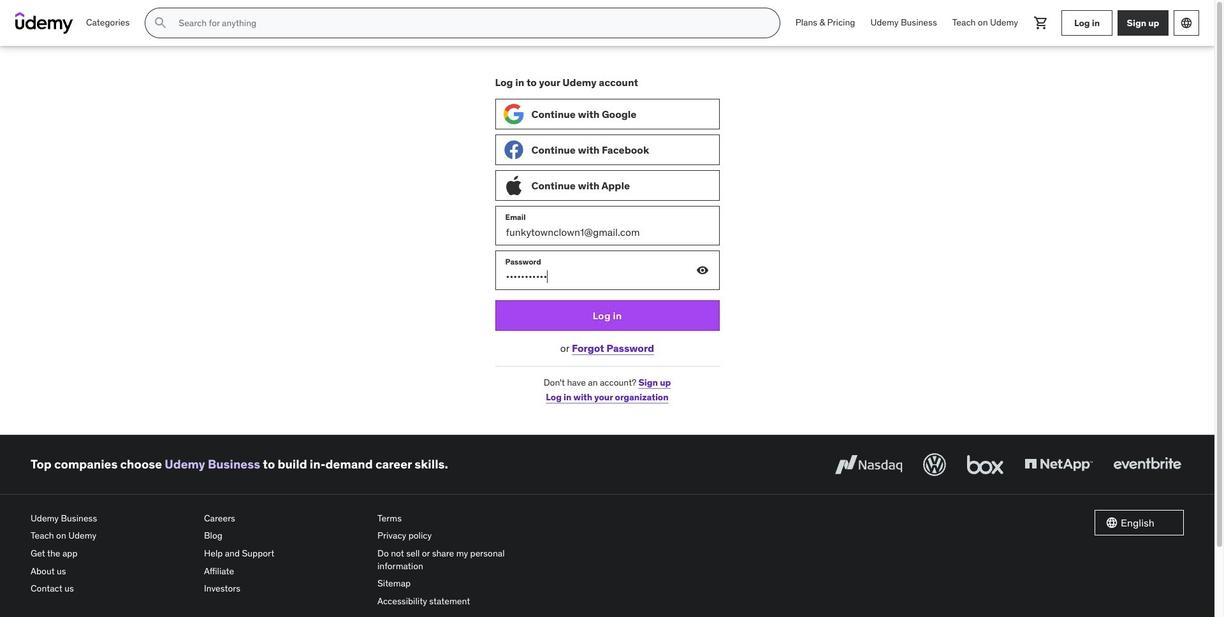 Task type: vqa. For each thing, say whether or not it's contained in the screenshot.
effects
no



Task type: locate. For each thing, give the bounding box(es) containing it.
small image
[[1106, 517, 1119, 529]]

box image
[[965, 451, 1007, 479]]

volkswagen image
[[921, 451, 949, 479]]

Search for anything text field
[[176, 12, 765, 34]]

None email field
[[496, 207, 719, 245]]

shopping cart with 0 items image
[[1034, 15, 1049, 31]]

submit search image
[[153, 15, 169, 31]]

choose a language image
[[1181, 17, 1194, 29]]

None password field
[[496, 251, 719, 290]]

show password image
[[696, 264, 709, 277]]



Task type: describe. For each thing, give the bounding box(es) containing it.
nasdaq image
[[833, 451, 906, 479]]

udemy image
[[15, 12, 73, 34]]

eventbrite image
[[1111, 451, 1185, 479]]

netapp image
[[1023, 451, 1096, 479]]



